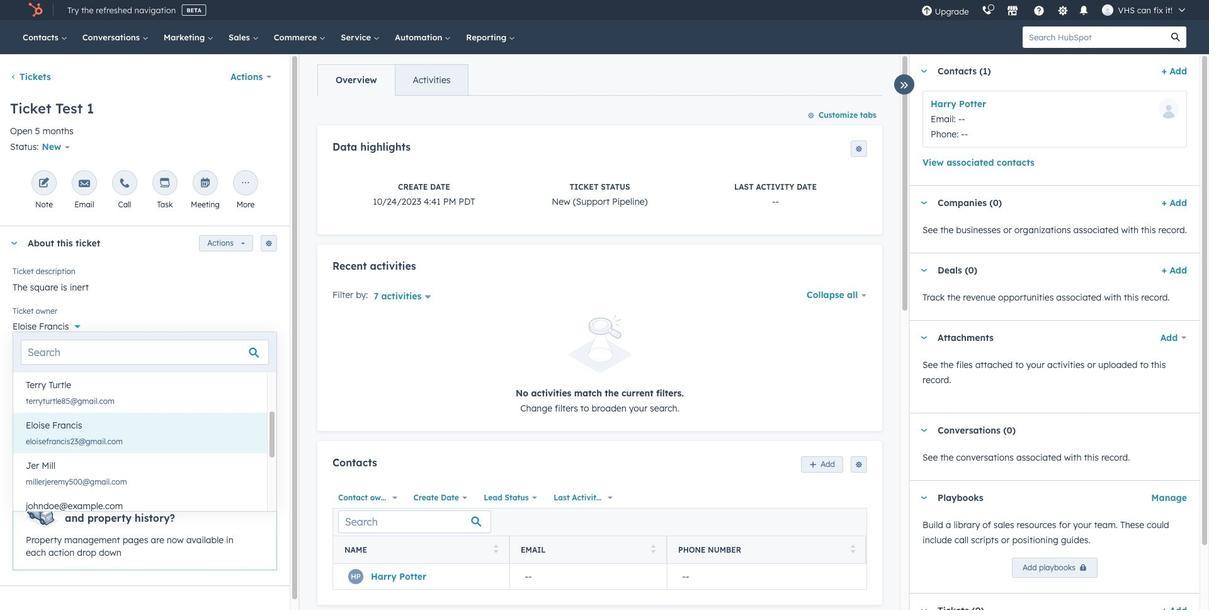 Task type: locate. For each thing, give the bounding box(es) containing it.
1 horizontal spatial press to sort. image
[[851, 545, 856, 554]]

1 press to sort. image from the left
[[651, 545, 656, 554]]

alert
[[333, 315, 868, 416], [13, 489, 277, 570]]

list box
[[13, 372, 277, 534]]

jer mill image
[[1103, 4, 1114, 16]]

menu
[[915, 0, 1195, 20]]

create an email image
[[79, 178, 90, 190]]

2 horizontal spatial press to sort. element
[[851, 545, 856, 555]]

MM/DD/YYYY text field
[[13, 349, 277, 369]]

3 press to sort. element from the left
[[851, 545, 856, 555]]

marketplaces image
[[1007, 6, 1019, 17]]

0 horizontal spatial press to sort. element
[[494, 545, 498, 555]]

1 vertical spatial caret image
[[921, 269, 928, 272]]

0 horizontal spatial search search field
[[21, 340, 269, 365]]

1 horizontal spatial press to sort. element
[[651, 545, 656, 555]]

2 caret image from the top
[[921, 269, 928, 272]]

1 horizontal spatial alert
[[333, 315, 868, 416]]

1 caret image from the top
[[921, 70, 928, 73]]

0 horizontal spatial press to sort. image
[[651, 545, 656, 554]]

0 vertical spatial caret image
[[921, 70, 928, 73]]

None text field
[[13, 274, 277, 300]]

Search search field
[[21, 340, 269, 365], [338, 511, 492, 533]]

caret image
[[921, 70, 928, 73], [921, 269, 928, 272]]

press to sort. element
[[494, 545, 498, 555], [651, 545, 656, 555], [851, 545, 856, 555]]

press to sort. image
[[494, 545, 498, 554]]

1 vertical spatial alert
[[13, 489, 277, 570]]

manage card settings image
[[265, 240, 273, 248]]

navigation
[[318, 64, 469, 96]]

press to sort. image
[[651, 545, 656, 554], [851, 545, 856, 554]]

caret image
[[921, 201, 928, 204], [10, 242, 18, 245], [921, 336, 928, 339], [921, 429, 928, 432], [921, 496, 928, 499]]

1 horizontal spatial search search field
[[338, 511, 492, 533]]

2 press to sort. image from the left
[[851, 545, 856, 554]]

Search HubSpot search field
[[1023, 26, 1166, 48]]



Task type: describe. For each thing, give the bounding box(es) containing it.
create a note image
[[38, 178, 50, 190]]

1 vertical spatial search search field
[[338, 511, 492, 533]]

create a task image
[[159, 178, 171, 190]]

1 press to sort. element from the left
[[494, 545, 498, 555]]

close image
[[254, 504, 262, 512]]

-- text field
[[13, 383, 277, 404]]

0 vertical spatial alert
[[333, 315, 868, 416]]

schedule a meeting image
[[200, 178, 211, 190]]

0 horizontal spatial alert
[[13, 489, 277, 570]]

more activities, menu pop up image
[[240, 178, 251, 190]]

0 vertical spatial search search field
[[21, 340, 269, 365]]

make a phone call image
[[119, 178, 130, 190]]

2 press to sort. element from the left
[[651, 545, 656, 555]]



Task type: vqa. For each thing, say whether or not it's contained in the screenshot.
Press to sort. ICON to the middle
yes



